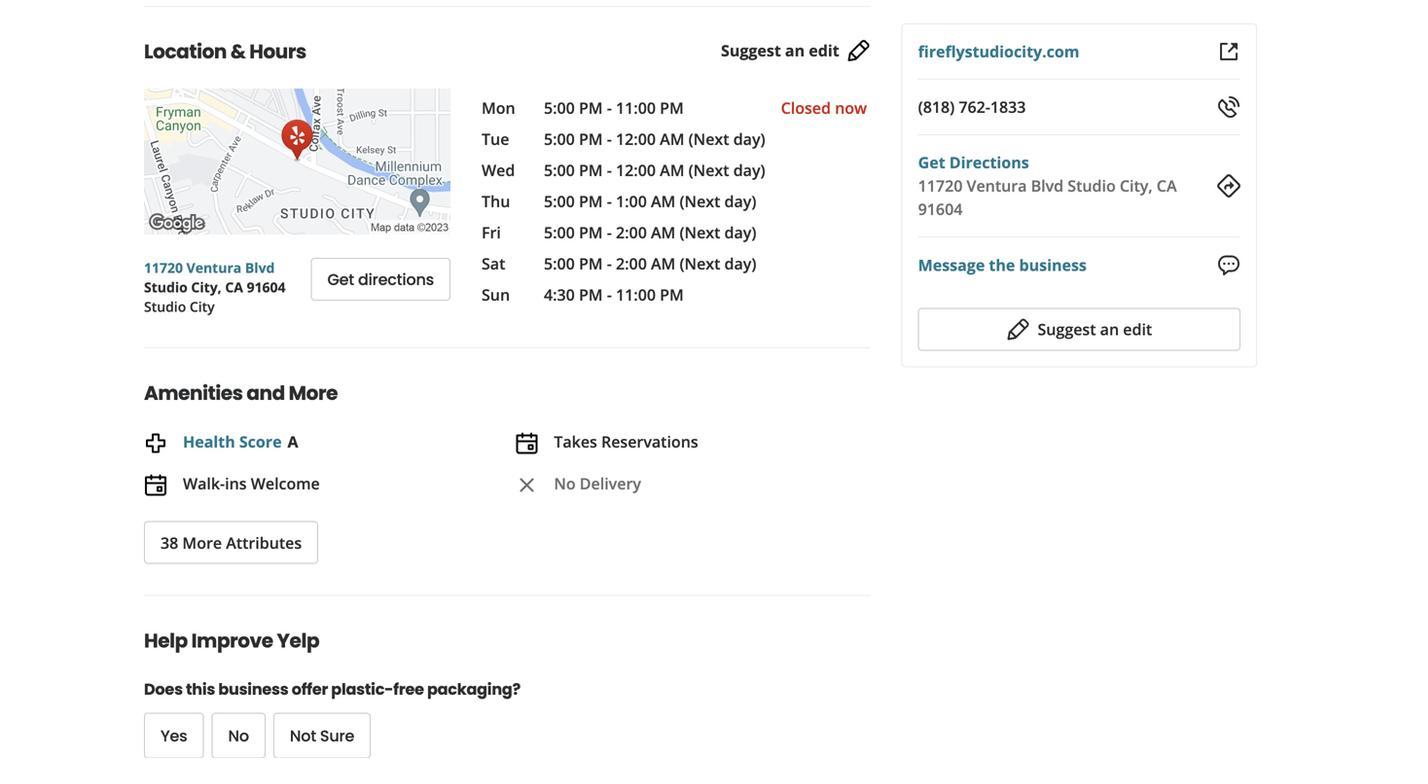 Task type: vqa. For each thing, say whether or not it's contained in the screenshot.
Office inside the Start Cleaning Service No Reviews Home Cleaning, Office Cleaning
no



Task type: describe. For each thing, give the bounding box(es) containing it.
1 vertical spatial studio
[[144, 278, 188, 296]]

help
[[144, 628, 188, 655]]

plastic-
[[331, 679, 394, 701]]

offer
[[292, 679, 328, 701]]

suggest an edit inside location & hours element
[[721, 40, 840, 61]]

ins
[[225, 473, 247, 494]]

am for tue
[[660, 129, 685, 149]]

welcome
[[251, 473, 320, 494]]

suggest inside location & hours element
[[721, 40, 782, 61]]

takes reservations
[[554, 431, 699, 452]]

improve
[[191, 628, 273, 655]]

day) for tue
[[734, 129, 766, 149]]

sun
[[482, 284, 510, 305]]

91604 inside '11720 ventura blvd studio city, ca 91604 studio city'
[[247, 278, 286, 296]]

pm for sun
[[579, 284, 603, 305]]

business for this
[[218, 679, 289, 701]]

am for sat
[[651, 253, 676, 274]]

5:00 for mon
[[544, 97, 575, 118]]

suggest an edit link
[[721, 39, 871, 63]]

fireflystudiocity.com link
[[919, 41, 1080, 62]]

blvd inside the get directions 11720 ventura blvd studio city, ca 91604
[[1032, 175, 1064, 196]]

no for no delivery
[[554, 473, 576, 494]]

an inside button
[[1101, 319, 1120, 340]]

sat
[[482, 253, 506, 274]]

4:30 pm - 11:00 pm
[[544, 284, 684, 305]]

closed
[[781, 97, 831, 118]]

city
[[190, 297, 215, 316]]

5:00 for fri
[[544, 222, 575, 243]]

24 directions v2 image
[[1218, 174, 1241, 198]]

(next for tue
[[689, 129, 730, 149]]

am for thu
[[651, 191, 676, 212]]

11720 ventura blvd studio city, ca 91604 studio city
[[144, 258, 286, 316]]

blvd inside '11720 ventura blvd studio city, ca 91604 studio city'
[[245, 258, 275, 277]]

sure
[[320, 725, 355, 747]]

location & hours element
[[113, 6, 914, 316]]

health
[[183, 431, 235, 452]]

map image
[[144, 89, 451, 235]]

- for mon
[[607, 97, 612, 118]]

more inside dropdown button
[[182, 533, 222, 554]]

the
[[990, 254, 1016, 275]]

amenities and more
[[144, 380, 338, 407]]

24 pencil v2 image inside location & hours element
[[848, 39, 871, 63]]

762-
[[959, 96, 991, 117]]

directions
[[358, 269, 434, 291]]

pm for wed
[[579, 160, 603, 181]]

delivery
[[580, 473, 641, 494]]

get directions link
[[919, 152, 1030, 173]]

reservations
[[602, 431, 699, 452]]

suggest an edit button
[[919, 308, 1241, 351]]

directions
[[950, 152, 1030, 173]]

am for fri
[[651, 222, 676, 243]]

ventura inside the get directions 11720 ventura blvd studio city, ca 91604
[[967, 175, 1027, 196]]

tue
[[482, 129, 510, 149]]

not sure button
[[273, 713, 371, 758]]

am for wed
[[660, 160, 685, 181]]

fireflystudiocity.com
[[919, 41, 1080, 62]]

walk-ins welcome
[[183, 473, 320, 494]]

attributes
[[226, 533, 302, 554]]

an inside location & hours element
[[786, 40, 805, 61]]

4:30
[[544, 284, 575, 305]]

(next for fri
[[680, 222, 721, 243]]

pm for fri
[[579, 222, 603, 243]]

free
[[394, 679, 424, 701]]

24 medical v2 image
[[144, 432, 167, 455]]

suggest inside button
[[1038, 319, 1097, 340]]

5:00 pm - 1:00 am (next day)
[[544, 191, 757, 212]]

(818) 762-1833
[[919, 96, 1027, 117]]

- for sun
[[607, 284, 612, 305]]

1833
[[991, 96, 1027, 117]]

no for no
[[228, 725, 249, 747]]

and
[[247, 380, 285, 407]]

38
[[161, 533, 178, 554]]

5:00 for tue
[[544, 129, 575, 149]]

(next for sat
[[680, 253, 721, 274]]

location & hours
[[144, 38, 306, 65]]

24 pencil v2 image inside suggest an edit button
[[1007, 318, 1030, 341]]

5:00 for sat
[[544, 253, 575, 274]]

- for tue
[[607, 129, 612, 149]]

&
[[231, 38, 246, 65]]

get directions 11720 ventura blvd studio city, ca 91604
[[919, 152, 1177, 220]]

message the business
[[919, 254, 1087, 275]]

score
[[239, 431, 282, 452]]

group inside help improve yelp element
[[144, 713, 733, 758]]

message the business button
[[919, 253, 1087, 277]]

yelp
[[277, 628, 319, 655]]

fri
[[482, 222, 501, 243]]

38 more attributes
[[161, 533, 302, 554]]

ventura inside '11720 ventura blvd studio city, ca 91604 studio city'
[[187, 258, 242, 277]]

get for get directions
[[328, 269, 354, 291]]

amenities
[[144, 380, 243, 407]]



Task type: locate. For each thing, give the bounding box(es) containing it.
0 vertical spatial 5:00 pm - 12:00 am (next day)
[[544, 129, 766, 149]]

12:00 up '1:00'
[[616, 160, 656, 181]]

- for wed
[[607, 160, 612, 181]]

5:00 for wed
[[544, 160, 575, 181]]

no button
[[212, 713, 266, 758]]

1 vertical spatial ventura
[[187, 258, 242, 277]]

1 vertical spatial 2:00
[[616, 253, 647, 274]]

2 11:00 from the top
[[616, 284, 656, 305]]

5:00 for thu
[[544, 191, 575, 212]]

packaging?
[[427, 679, 521, 701]]

business for the
[[1020, 254, 1087, 275]]

studio inside the get directions 11720 ventura blvd studio city, ca 91604
[[1068, 175, 1116, 196]]

5 5:00 from the top
[[544, 222, 575, 243]]

mon
[[482, 97, 516, 118]]

2:00 for sat
[[616, 253, 647, 274]]

11720 ventura blvd link
[[144, 258, 275, 277]]

yes button
[[144, 713, 204, 758]]

business right the at the top right of the page
[[1020, 254, 1087, 275]]

12:00 down 5:00 pm - 11:00 pm
[[616, 129, 656, 149]]

location
[[144, 38, 227, 65]]

38 more attributes button
[[144, 522, 319, 564]]

1 horizontal spatial more
[[289, 380, 338, 407]]

yes
[[161, 725, 187, 747]]

get directions link
[[311, 258, 451, 301]]

- for thu
[[607, 191, 612, 212]]

business inside help improve yelp element
[[218, 679, 289, 701]]

studio
[[1068, 175, 1116, 196], [144, 278, 188, 296], [144, 297, 186, 316]]

business inside button
[[1020, 254, 1087, 275]]

12:00
[[616, 129, 656, 149], [616, 160, 656, 181]]

1 vertical spatial 11:00
[[616, 284, 656, 305]]

-
[[607, 97, 612, 118], [607, 129, 612, 149], [607, 160, 612, 181], [607, 191, 612, 212], [607, 222, 612, 243], [607, 253, 612, 274], [607, 284, 612, 305]]

5:00 pm - 2:00 am (next day) for fri
[[544, 222, 757, 243]]

11:00 for 4:30 pm - 11:00 pm
[[616, 284, 656, 305]]

ca
[[1157, 175, 1177, 196], [225, 278, 243, 296]]

24 reservation v2 image
[[515, 432, 539, 455]]

5:00 pm - 2:00 am (next day)
[[544, 222, 757, 243], [544, 253, 757, 274]]

business up no button
[[218, 679, 289, 701]]

1 horizontal spatial 91604
[[919, 199, 963, 220]]

thu
[[482, 191, 510, 212]]

no inside amenities and more "element"
[[554, 473, 576, 494]]

0 horizontal spatial ventura
[[187, 258, 242, 277]]

city, down 11720 ventura blvd link
[[191, 278, 222, 296]]

24 external link v2 image
[[1218, 40, 1241, 63]]

1 horizontal spatial edit
[[1124, 319, 1153, 340]]

business
[[1020, 254, 1087, 275], [218, 679, 289, 701]]

suggest down message the business button
[[1038, 319, 1097, 340]]

1 11:00 from the top
[[616, 97, 656, 118]]

6 - from the top
[[607, 253, 612, 274]]

suggest an edit inside button
[[1038, 319, 1153, 340]]

more
[[289, 380, 338, 407], [182, 533, 222, 554]]

0 horizontal spatial business
[[218, 679, 289, 701]]

1 vertical spatial an
[[1101, 319, 1120, 340]]

pm for tue
[[579, 129, 603, 149]]

0 vertical spatial 2:00
[[616, 222, 647, 243]]

24 pencil v2 image up now
[[848, 39, 871, 63]]

1 vertical spatial blvd
[[245, 258, 275, 277]]

2 5:00 pm - 12:00 am (next day) from the top
[[544, 160, 766, 181]]

91604 down 11720 ventura blvd link
[[247, 278, 286, 296]]

more right 38 on the left bottom of page
[[182, 533, 222, 554]]

get
[[919, 152, 946, 173], [328, 269, 354, 291]]

6 5:00 from the top
[[544, 253, 575, 274]]

(next
[[689, 129, 730, 149], [689, 160, 730, 181], [680, 191, 721, 212], [680, 222, 721, 243], [680, 253, 721, 274]]

0 vertical spatial no
[[554, 473, 576, 494]]

1 horizontal spatial business
[[1020, 254, 1087, 275]]

1 horizontal spatial ventura
[[967, 175, 1027, 196]]

5:00 pm - 2:00 am (next day) for sat
[[544, 253, 757, 274]]

no
[[554, 473, 576, 494], [228, 725, 249, 747]]

2 vertical spatial studio
[[144, 297, 186, 316]]

1 vertical spatial 5:00 pm - 2:00 am (next day)
[[544, 253, 757, 274]]

3 5:00 from the top
[[544, 160, 575, 181]]

0 vertical spatial studio
[[1068, 175, 1116, 196]]

7 - from the top
[[607, 284, 612, 305]]

3 - from the top
[[607, 160, 612, 181]]

no left not
[[228, 725, 249, 747]]

day) for thu
[[725, 191, 757, 212]]

takes
[[554, 431, 598, 452]]

11:00 for 5:00 pm - 11:00 pm
[[616, 97, 656, 118]]

5:00 pm - 12:00 am (next day)
[[544, 129, 766, 149], [544, 160, 766, 181]]

0 horizontal spatial suggest an edit
[[721, 40, 840, 61]]

5:00
[[544, 97, 575, 118], [544, 129, 575, 149], [544, 160, 575, 181], [544, 191, 575, 212], [544, 222, 575, 243], [544, 253, 575, 274]]

not
[[290, 725, 316, 747]]

0 vertical spatial ca
[[1157, 175, 1177, 196]]

edit inside location & hours element
[[809, 40, 840, 61]]

now
[[835, 97, 867, 118]]

0 vertical spatial suggest an edit
[[721, 40, 840, 61]]

24 pencil v2 image
[[848, 39, 871, 63], [1007, 318, 1030, 341]]

help improve yelp element
[[113, 596, 871, 758]]

1 5:00 pm - 12:00 am (next day) from the top
[[544, 129, 766, 149]]

pm
[[579, 97, 603, 118], [660, 97, 684, 118], [579, 129, 603, 149], [579, 160, 603, 181], [579, 191, 603, 212], [579, 222, 603, 243], [579, 253, 603, 274], [579, 284, 603, 305], [660, 284, 684, 305]]

0 vertical spatial 24 pencil v2 image
[[848, 39, 871, 63]]

am
[[660, 129, 685, 149], [660, 160, 685, 181], [651, 191, 676, 212], [651, 222, 676, 243], [651, 253, 676, 274]]

1 vertical spatial suggest an edit
[[1038, 319, 1153, 340]]

5:00 pm - 12:00 am (next day) for wed
[[544, 160, 766, 181]]

message
[[919, 254, 985, 275]]

0 vertical spatial 11720
[[919, 175, 963, 196]]

health score a
[[183, 431, 298, 452]]

1 vertical spatial 12:00
[[616, 160, 656, 181]]

1 vertical spatial no
[[228, 725, 249, 747]]

1 vertical spatial 91604
[[247, 278, 286, 296]]

1 vertical spatial 24 pencil v2 image
[[1007, 318, 1030, 341]]

(next for thu
[[680, 191, 721, 212]]

ca inside '11720 ventura blvd studio city, ca 91604 studio city'
[[225, 278, 243, 296]]

24 close v2 image
[[515, 473, 539, 497]]

5:00 pm - 2:00 am (next day) down the 5:00 pm - 1:00 am (next day)
[[544, 222, 757, 243]]

24 reservation v2 image
[[144, 473, 167, 497]]

2 12:00 from the top
[[616, 160, 656, 181]]

11:00 up '1:00'
[[616, 97, 656, 118]]

0 horizontal spatial blvd
[[245, 258, 275, 277]]

this
[[186, 679, 215, 701]]

0 vertical spatial city,
[[1120, 175, 1153, 196]]

0 horizontal spatial no
[[228, 725, 249, 747]]

day)
[[734, 129, 766, 149], [734, 160, 766, 181], [725, 191, 757, 212], [725, 222, 757, 243], [725, 253, 757, 274]]

91604 up message
[[919, 199, 963, 220]]

2:00 for fri
[[616, 222, 647, 243]]

2 - from the top
[[607, 129, 612, 149]]

(818)
[[919, 96, 955, 117]]

no delivery
[[554, 473, 641, 494]]

get inside the get directions 11720 ventura blvd studio city, ca 91604
[[919, 152, 946, 173]]

0 vertical spatial ventura
[[967, 175, 1027, 196]]

- for sat
[[607, 253, 612, 274]]

0 vertical spatial 91604
[[919, 199, 963, 220]]

get inside location & hours element
[[328, 269, 354, 291]]

1 vertical spatial more
[[182, 533, 222, 554]]

2 2:00 from the top
[[616, 253, 647, 274]]

11:00 right 4:30
[[616, 284, 656, 305]]

edit inside button
[[1124, 319, 1153, 340]]

0 vertical spatial get
[[919, 152, 946, 173]]

1 horizontal spatial 24 pencil v2 image
[[1007, 318, 1030, 341]]

group containing yes
[[144, 713, 733, 758]]

get down (818)
[[919, 152, 946, 173]]

1 horizontal spatial an
[[1101, 319, 1120, 340]]

get directions
[[328, 269, 434, 291]]

amenities and more element
[[113, 348, 887, 564]]

91604 inside the get directions 11720 ventura blvd studio city, ca 91604
[[919, 199, 963, 220]]

0 vertical spatial blvd
[[1032, 175, 1064, 196]]

5:00 pm - 12:00 am (next day) down 5:00 pm - 11:00 pm
[[544, 129, 766, 149]]

0 vertical spatial 12:00
[[616, 129, 656, 149]]

does this business offer plastic-free packaging?
[[144, 679, 521, 701]]

1 horizontal spatial ca
[[1157, 175, 1177, 196]]

more right and
[[289, 380, 338, 407]]

1 horizontal spatial suggest
[[1038, 319, 1097, 340]]

health score link
[[183, 431, 282, 452]]

1 vertical spatial suggest
[[1038, 319, 1097, 340]]

0 vertical spatial edit
[[809, 40, 840, 61]]

(next for wed
[[689, 160, 730, 181]]

0 vertical spatial 5:00 pm - 2:00 am (next day)
[[544, 222, 757, 243]]

ca inside the get directions 11720 ventura blvd studio city, ca 91604
[[1157, 175, 1177, 196]]

1 vertical spatial edit
[[1124, 319, 1153, 340]]

wed
[[482, 160, 515, 181]]

2:00
[[616, 222, 647, 243], [616, 253, 647, 274]]

pm for thu
[[579, 191, 603, 212]]

city,
[[1120, 175, 1153, 196], [191, 278, 222, 296]]

5:00 pm - 12:00 am (next day) for tue
[[544, 129, 766, 149]]

ventura
[[967, 175, 1027, 196], [187, 258, 242, 277]]

day) for fri
[[725, 222, 757, 243]]

0 horizontal spatial edit
[[809, 40, 840, 61]]

1 horizontal spatial city,
[[1120, 175, 1153, 196]]

0 vertical spatial suggest
[[721, 40, 782, 61]]

1:00
[[616, 191, 647, 212]]

blvd
[[1032, 175, 1064, 196], [245, 258, 275, 277]]

24 message v2 image
[[1218, 254, 1241, 277]]

day) for wed
[[734, 160, 766, 181]]

edit
[[809, 40, 840, 61], [1124, 319, 1153, 340]]

0 horizontal spatial suggest
[[721, 40, 782, 61]]

pm for mon
[[579, 97, 603, 118]]

0 vertical spatial 11:00
[[616, 97, 656, 118]]

pm for sat
[[579, 253, 603, 274]]

11720 inside the get directions 11720 ventura blvd studio city, ca 91604
[[919, 175, 963, 196]]

1 vertical spatial get
[[328, 269, 354, 291]]

2 5:00 pm - 2:00 am (next day) from the top
[[544, 253, 757, 274]]

an
[[786, 40, 805, 61], [1101, 319, 1120, 340]]

get for get directions 11720 ventura blvd studio city, ca 91604
[[919, 152, 946, 173]]

0 horizontal spatial ca
[[225, 278, 243, 296]]

group
[[144, 713, 733, 758]]

5:00 pm - 12:00 am (next day) up the 5:00 pm - 1:00 am (next day)
[[544, 160, 766, 181]]

4 - from the top
[[607, 191, 612, 212]]

4 5:00 from the top
[[544, 191, 575, 212]]

ventura up city
[[187, 258, 242, 277]]

ventura down directions
[[967, 175, 1027, 196]]

0 horizontal spatial 11720
[[144, 258, 183, 277]]

1 horizontal spatial 11720
[[919, 175, 963, 196]]

city, inside the get directions 11720 ventura blvd studio city, ca 91604
[[1120, 175, 1153, 196]]

no inside button
[[228, 725, 249, 747]]

11:00
[[616, 97, 656, 118], [616, 284, 656, 305]]

1 horizontal spatial blvd
[[1032, 175, 1064, 196]]

1 - from the top
[[607, 97, 612, 118]]

ca left 24 directions v2 icon
[[1157, 175, 1177, 196]]

suggest up closed
[[721, 40, 782, 61]]

1 vertical spatial ca
[[225, 278, 243, 296]]

5:00 pm - 11:00 pm
[[544, 97, 684, 118]]

2:00 down '1:00'
[[616, 222, 647, 243]]

a
[[288, 431, 298, 452]]

0 horizontal spatial 24 pencil v2 image
[[848, 39, 871, 63]]

1 2:00 from the top
[[616, 222, 647, 243]]

2 5:00 from the top
[[544, 129, 575, 149]]

12:00 for tue
[[616, 129, 656, 149]]

help improve yelp
[[144, 628, 319, 655]]

0 horizontal spatial get
[[328, 269, 354, 291]]

hours
[[249, 38, 306, 65]]

walk-
[[183, 473, 225, 494]]

does
[[144, 679, 183, 701]]

1 12:00 from the top
[[616, 129, 656, 149]]

2:00 up "4:30 pm - 11:00 pm"
[[616, 253, 647, 274]]

city, left 24 directions v2 icon
[[1120, 175, 1153, 196]]

ca down 11720 ventura blvd link
[[225, 278, 243, 296]]

no right 24 close v2 icon on the left of page
[[554, 473, 576, 494]]

0 horizontal spatial 91604
[[247, 278, 286, 296]]

1 horizontal spatial get
[[919, 152, 946, 173]]

1 vertical spatial 11720
[[144, 258, 183, 277]]

- for fri
[[607, 222, 612, 243]]

0 vertical spatial more
[[289, 380, 338, 407]]

11720 inside '11720 ventura blvd studio city, ca 91604 studio city'
[[144, 258, 183, 277]]

5 - from the top
[[607, 222, 612, 243]]

1 5:00 from the top
[[544, 97, 575, 118]]

0 horizontal spatial an
[[786, 40, 805, 61]]

city, inside '11720 ventura blvd studio city, ca 91604 studio city'
[[191, 278, 222, 296]]

1 vertical spatial business
[[218, 679, 289, 701]]

not sure
[[290, 725, 355, 747]]

24 phone v2 image
[[1218, 95, 1241, 119]]

0 horizontal spatial city,
[[191, 278, 222, 296]]

1 horizontal spatial no
[[554, 473, 576, 494]]

91604
[[919, 199, 963, 220], [247, 278, 286, 296]]

day) for sat
[[725, 253, 757, 274]]

12:00 for wed
[[616, 160, 656, 181]]

1 horizontal spatial suggest an edit
[[1038, 319, 1153, 340]]

0 vertical spatial an
[[786, 40, 805, 61]]

11720
[[919, 175, 963, 196], [144, 258, 183, 277]]

get left directions
[[328, 269, 354, 291]]

24 pencil v2 image down message the business button
[[1007, 318, 1030, 341]]

1 5:00 pm - 2:00 am (next day) from the top
[[544, 222, 757, 243]]

closed now
[[781, 97, 867, 118]]

0 horizontal spatial more
[[182, 533, 222, 554]]

5:00 pm - 2:00 am (next day) up "4:30 pm - 11:00 pm"
[[544, 253, 757, 274]]

1 vertical spatial city,
[[191, 278, 222, 296]]

1 vertical spatial 5:00 pm - 12:00 am (next day)
[[544, 160, 766, 181]]

0 vertical spatial business
[[1020, 254, 1087, 275]]



